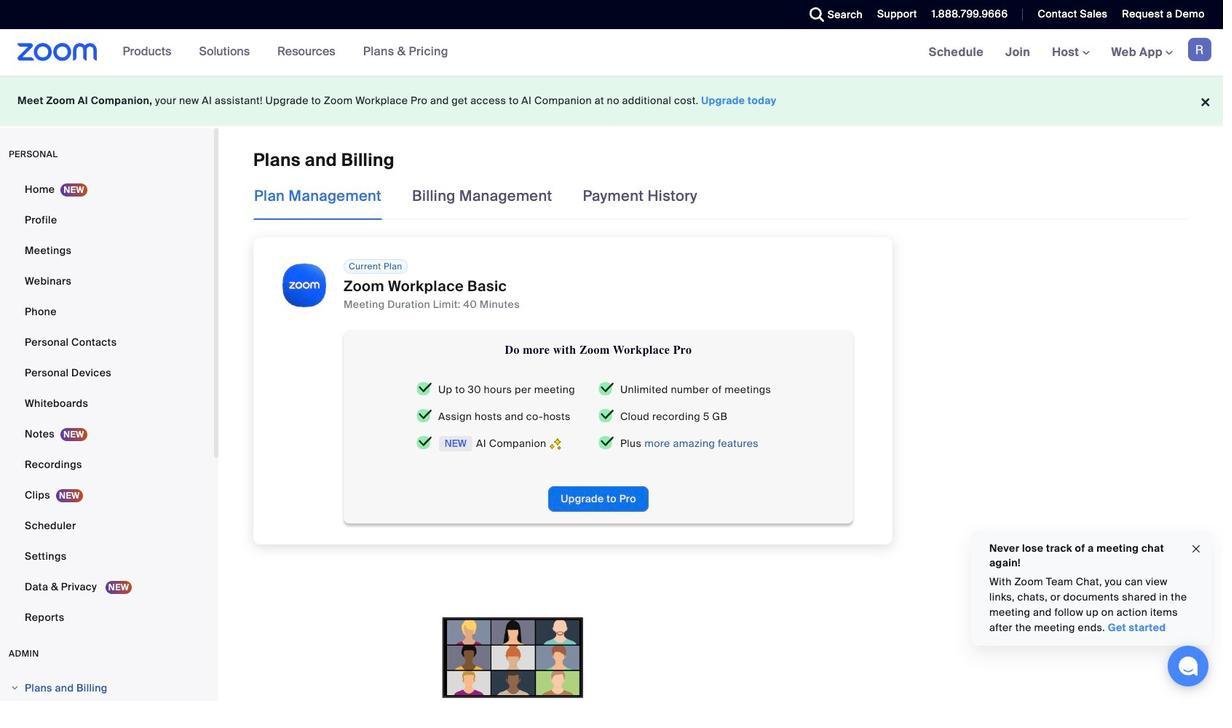 Task type: describe. For each thing, give the bounding box(es) containing it.
profile picture image
[[1188, 38, 1212, 61]]

personal menu menu
[[0, 175, 214, 633]]

close image
[[1191, 541, 1202, 557]]



Task type: locate. For each thing, give the bounding box(es) containing it.
open chat image
[[1178, 656, 1199, 676]]

zoom logo image
[[17, 43, 97, 61]]

right image
[[10, 684, 19, 692]]

banner
[[0, 29, 1223, 76]]

zoom oneicon image
[[283, 264, 326, 307]]

check_boxesicon image
[[416, 382, 433, 396], [599, 382, 615, 396], [416, 409, 433, 423], [599, 409, 615, 423], [416, 436, 433, 450], [599, 436, 615, 450]]

new tag2icon image
[[438, 436, 473, 451]]

ai starsicon image
[[550, 436, 561, 451]]

main content main content
[[218, 128, 1223, 701]]

footer
[[0, 76, 1223, 126]]

product information navigation
[[97, 29, 459, 76]]

meetings navigation
[[918, 29, 1223, 76]]

menu item
[[0, 674, 214, 701]]



Task type: vqa. For each thing, say whether or not it's contained in the screenshot.
right icon
yes



